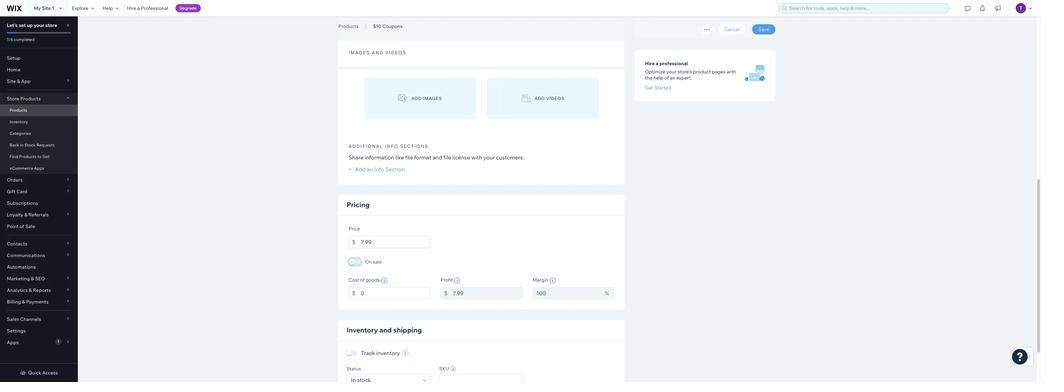 Task type: vqa. For each thing, say whether or not it's contained in the screenshot.
completed in the left of the page
yes



Task type: locate. For each thing, give the bounding box(es) containing it.
ecommerce apps
[[10, 166, 44, 171]]

save
[[759, 26, 770, 32]]

& left seo
[[31, 276, 34, 282]]

2 vertical spatial of
[[360, 277, 365, 283]]

& left reports
[[29, 287, 32, 293]]

a left 'professional'
[[137, 5, 140, 11]]

cancel button
[[719, 24, 746, 35]]

on sale
[[365, 259, 382, 265]]

loyalty & referrals button
[[0, 209, 78, 221]]

hire right help button in the left top of the page
[[127, 5, 136, 11]]

1 vertical spatial an
[[367, 166, 373, 173]]

sidebar element
[[0, 16, 78, 382]]

1 horizontal spatial 1
[[57, 340, 59, 344]]

$10 up images
[[339, 15, 360, 30]]

0 vertical spatial inventory
[[10, 119, 28, 124]]

sales channels
[[7, 316, 41, 322]]

billing & payments button
[[0, 296, 78, 308]]

1 horizontal spatial products link
[[335, 23, 362, 30]]

info tooltip image
[[454, 278, 461, 284], [550, 278, 556, 284]]

home
[[7, 67, 20, 73]]

products link inside $10 coupons form
[[335, 23, 362, 30]]

subscriptions
[[7, 200, 38, 206]]

1 file from the left
[[405, 154, 413, 161]]

$10 coupons form
[[78, 0, 1042, 382]]

0 horizontal spatial inventory
[[10, 119, 28, 124]]

sections
[[400, 143, 429, 149]]

gallery image
[[398, 94, 408, 103]]

0 horizontal spatial info tooltip image
[[454, 278, 461, 284]]

your down the professional
[[667, 69, 677, 75]]

add
[[412, 96, 422, 101], [535, 96, 545, 101]]

help button
[[98, 0, 123, 16]]

None text field
[[361, 287, 431, 300], [533, 287, 602, 300], [361, 287, 431, 300], [533, 287, 602, 300]]

categories
[[10, 131, 31, 136]]

a up "optimize"
[[656, 60, 659, 67]]

contacts button
[[0, 238, 78, 250]]

None field
[[349, 374, 421, 382]]

products link down store products
[[0, 105, 78, 116]]

0 horizontal spatial 1
[[52, 5, 54, 11]]

file right like
[[405, 154, 413, 161]]

$ down profit
[[444, 290, 448, 297]]

a for professional
[[656, 60, 659, 67]]

& inside site & app dropdown button
[[17, 78, 20, 84]]

your right up
[[34, 22, 44, 28]]

0 vertical spatial products link
[[335, 23, 362, 30]]

&
[[17, 78, 20, 84], [24, 212, 27, 218], [31, 276, 34, 282], [29, 287, 32, 293], [22, 299, 25, 305]]

1 vertical spatial of
[[20, 223, 24, 230]]

of right help
[[665, 75, 669, 81]]

the
[[645, 75, 653, 81]]

$
[[352, 239, 356, 246], [352, 290, 356, 297], [444, 290, 448, 297]]

automations link
[[0, 261, 78, 273]]

1 inside "sidebar" "element"
[[57, 340, 59, 344]]

images and videos
[[349, 50, 407, 55]]

1 horizontal spatial site
[[42, 5, 51, 11]]

0 horizontal spatial of
[[20, 223, 24, 230]]

automations
[[7, 264, 36, 270]]

1 vertical spatial inventory
[[347, 326, 378, 334]]

1 vertical spatial site
[[7, 78, 16, 84]]

0 horizontal spatial site
[[7, 78, 16, 84]]

apps down settings
[[7, 340, 19, 346]]

hire a professional
[[127, 5, 168, 11]]

with
[[727, 69, 736, 75], [472, 154, 482, 161]]

1 vertical spatial and
[[433, 154, 442, 161]]

0 horizontal spatial your
[[34, 22, 44, 28]]

0 vertical spatial an
[[670, 75, 676, 81]]

with right pages
[[727, 69, 736, 75]]

of left sale
[[20, 223, 24, 230]]

hire up "optimize"
[[645, 60, 655, 67]]

gift card
[[7, 189, 27, 195]]

and for shipping
[[380, 326, 392, 334]]

1 horizontal spatial add
[[535, 96, 545, 101]]

& inside analytics & reports popup button
[[29, 287, 32, 293]]

0 horizontal spatial products link
[[0, 105, 78, 116]]

and left videos
[[372, 50, 384, 55]]

2 vertical spatial your
[[484, 154, 495, 161]]

inventory inside $10 coupons form
[[347, 326, 378, 334]]

& for analytics
[[29, 287, 32, 293]]

find products to sell
[[10, 154, 50, 159]]

communications
[[7, 252, 45, 259]]

professional
[[660, 60, 688, 67]]

0 vertical spatial and
[[372, 50, 384, 55]]

$10 up images and videos
[[373, 23, 382, 29]]

back
[[10, 142, 19, 148]]

of
[[665, 75, 669, 81], [20, 223, 24, 230], [360, 277, 365, 283]]

and right format
[[433, 154, 442, 161]]

quick access button
[[20, 370, 58, 376]]

sale
[[25, 223, 35, 230]]

$10 coupons up images and videos
[[339, 15, 416, 30]]

app
[[21, 78, 31, 84]]

0 vertical spatial site
[[42, 5, 51, 11]]

0 vertical spatial apps
[[34, 166, 44, 171]]

1 vertical spatial hire
[[645, 60, 655, 67]]

and left shipping
[[380, 326, 392, 334]]

cost
[[349, 277, 359, 283]]

site down home
[[7, 78, 16, 84]]

0 horizontal spatial add
[[412, 96, 422, 101]]

coupons
[[363, 15, 416, 30], [383, 23, 403, 29]]

a
[[137, 5, 140, 11], [656, 60, 659, 67]]

store's
[[678, 69, 692, 75]]

hire for hire a professional
[[645, 60, 655, 67]]

$10 coupons
[[339, 15, 416, 30], [373, 23, 403, 29]]

an left info
[[367, 166, 373, 173]]

0 horizontal spatial a
[[137, 5, 140, 11]]

track inventory
[[361, 350, 400, 357]]

products link
[[335, 23, 362, 30], [0, 105, 78, 116]]

1 horizontal spatial with
[[727, 69, 736, 75]]

quick access
[[28, 370, 58, 376]]

& inside billing & payments dropdown button
[[22, 299, 25, 305]]

loyalty
[[7, 212, 23, 218]]

file left license
[[444, 154, 451, 161]]

billing & payments
[[7, 299, 48, 305]]

1 horizontal spatial inventory
[[347, 326, 378, 334]]

apps down find products to sell 'link' in the top of the page
[[34, 166, 44, 171]]

file
[[405, 154, 413, 161], [444, 154, 451, 161]]

1 horizontal spatial info tooltip image
[[550, 278, 556, 284]]

1 horizontal spatial a
[[656, 60, 659, 67]]

an inside optimize your store's product pages with the help of an expert.
[[670, 75, 676, 81]]

inventory up categories
[[10, 119, 28, 124]]

0 horizontal spatial with
[[472, 154, 482, 161]]

completed
[[14, 37, 35, 42]]

stock
[[24, 142, 36, 148]]

info tooltip image right 'margin'
[[550, 278, 556, 284]]

1 vertical spatial your
[[667, 69, 677, 75]]

1 vertical spatial a
[[656, 60, 659, 67]]

your left customers.
[[484, 154, 495, 161]]

0 horizontal spatial hire
[[127, 5, 136, 11]]

site right my
[[42, 5, 51, 11]]

inventory for inventory and shipping
[[347, 326, 378, 334]]

apps
[[34, 166, 44, 171], [7, 340, 19, 346]]

1 add from the left
[[412, 96, 422, 101]]

products link up images
[[335, 23, 362, 30]]

contacts
[[7, 241, 27, 247]]

0 horizontal spatial $10
[[339, 15, 360, 30]]

inventory link
[[0, 116, 78, 128]]

1 vertical spatial products link
[[0, 105, 78, 116]]

an left expert.
[[670, 75, 676, 81]]

find
[[10, 154, 18, 159]]

hire inside $10 coupons form
[[645, 60, 655, 67]]

inventory
[[376, 350, 400, 357]]

a inside hire a professional link
[[137, 5, 140, 11]]

back in stock requests
[[10, 142, 55, 148]]

products up ecommerce apps
[[19, 154, 36, 159]]

products right "store"
[[20, 96, 41, 102]]

inventory for inventory
[[10, 119, 28, 124]]

inventory inside "sidebar" "element"
[[10, 119, 28, 124]]

find products to sell link
[[0, 151, 78, 163]]

setup
[[7, 55, 20, 61]]

0 vertical spatial a
[[137, 5, 140, 11]]

info tooltip image right profit
[[454, 278, 461, 284]]

of right the cost
[[360, 277, 365, 283]]

0 vertical spatial your
[[34, 22, 44, 28]]

add right videos icon
[[535, 96, 545, 101]]

settings
[[7, 328, 26, 334]]

set
[[19, 22, 26, 28]]

$ down price
[[352, 239, 356, 246]]

optimize your store's product pages with the help of an expert.
[[645, 69, 736, 81]]

& inside marketing & seo 'popup button'
[[31, 276, 34, 282]]

of inside point of sale link
[[20, 223, 24, 230]]

1 vertical spatial with
[[472, 154, 482, 161]]

1 horizontal spatial apps
[[34, 166, 44, 171]]

add right gallery icon
[[412, 96, 422, 101]]

videos
[[547, 96, 565, 101]]

None text field
[[361, 236, 431, 248], [453, 287, 523, 300], [361, 236, 431, 248], [453, 287, 523, 300]]

1 info tooltip image from the left
[[454, 278, 461, 284]]

1 horizontal spatial of
[[360, 277, 365, 283]]

store products
[[7, 96, 41, 102]]

1 horizontal spatial file
[[444, 154, 451, 161]]

2 vertical spatial and
[[380, 326, 392, 334]]

0 vertical spatial hire
[[127, 5, 136, 11]]

seo
[[35, 276, 45, 282]]

track
[[361, 350, 375, 357]]

0 horizontal spatial file
[[405, 154, 413, 161]]

1 down settings link
[[57, 340, 59, 344]]

communications button
[[0, 250, 78, 261]]

format
[[414, 154, 432, 161]]

a for professional
[[137, 5, 140, 11]]

with right license
[[472, 154, 482, 161]]

0 vertical spatial of
[[665, 75, 669, 81]]

2 add from the left
[[535, 96, 545, 101]]

& for marketing
[[31, 276, 34, 282]]

info tooltip image for margin
[[550, 278, 556, 284]]

site
[[42, 5, 51, 11], [7, 78, 16, 84]]

inventory up track
[[347, 326, 378, 334]]

& right billing
[[22, 299, 25, 305]]

1/6
[[7, 37, 13, 42]]

1 horizontal spatial hire
[[645, 60, 655, 67]]

your inside "sidebar" "element"
[[34, 22, 44, 28]]

1 right my
[[52, 5, 54, 11]]

upgrade button
[[175, 4, 201, 12]]

0 horizontal spatial apps
[[7, 340, 19, 346]]

1 horizontal spatial your
[[484, 154, 495, 161]]

& left app
[[17, 78, 20, 84]]

0 vertical spatial with
[[727, 69, 736, 75]]

1 vertical spatial 1
[[57, 340, 59, 344]]

optimize
[[645, 69, 666, 75]]

2 horizontal spatial your
[[667, 69, 677, 75]]

& right loyalty
[[24, 212, 27, 218]]

let's
[[7, 22, 18, 28]]

& for billing
[[22, 299, 25, 305]]

0 vertical spatial 1
[[52, 5, 54, 11]]

products up images
[[339, 23, 359, 29]]

add an info section
[[354, 166, 405, 173]]

products
[[339, 23, 359, 29], [20, 96, 41, 102], [10, 108, 27, 113], [19, 154, 36, 159]]

add images
[[412, 96, 442, 101]]

2 horizontal spatial of
[[665, 75, 669, 81]]

1 horizontal spatial an
[[670, 75, 676, 81]]

2 info tooltip image from the left
[[550, 278, 556, 284]]

a inside $10 coupons form
[[656, 60, 659, 67]]

card
[[16, 189, 27, 195]]

point of sale
[[7, 223, 35, 230]]

with inside optimize your store's product pages with the help of an expert.
[[727, 69, 736, 75]]

save button
[[753, 24, 776, 35]]

& inside "loyalty & referrals" popup button
[[24, 212, 27, 218]]

Search for tools, apps, help & more... field
[[788, 3, 948, 13]]

started
[[655, 85, 671, 91]]



Task type: describe. For each thing, give the bounding box(es) containing it.
product
[[693, 69, 711, 75]]

site inside dropdown button
[[7, 78, 16, 84]]

$ for %
[[444, 290, 448, 297]]

1 horizontal spatial $10
[[373, 23, 382, 29]]

inventory and shipping
[[347, 326, 422, 334]]

back in stock requests link
[[0, 139, 78, 151]]

your inside optimize your store's product pages with the help of an expert.
[[667, 69, 677, 75]]

2 file from the left
[[444, 154, 451, 161]]

quick
[[28, 370, 41, 376]]

customers.
[[496, 154, 524, 161]]

payments
[[26, 299, 48, 305]]

expert.
[[677, 75, 692, 81]]

ecommerce apps link
[[0, 163, 78, 174]]

marketing & seo
[[7, 276, 45, 282]]

pricing
[[347, 201, 370, 209]]

of inside optimize your store's product pages with the help of an expert.
[[665, 75, 669, 81]]

help
[[654, 75, 664, 81]]

upgrade
[[180, 5, 197, 11]]

hire a professional link
[[123, 0, 172, 16]]

of for cost of goods
[[360, 277, 365, 283]]

1/6 completed
[[7, 37, 35, 42]]

add videos
[[535, 96, 565, 101]]

site & app
[[7, 78, 31, 84]]

access
[[42, 370, 58, 376]]

site & app button
[[0, 75, 78, 87]]

gift card button
[[0, 186, 78, 197]]

share
[[349, 154, 364, 161]]

of for point of sale
[[20, 223, 24, 230]]

additional info sections
[[349, 143, 429, 149]]

status
[[347, 366, 361, 372]]

$10 coupons up videos
[[373, 23, 403, 29]]

1 vertical spatial apps
[[7, 340, 19, 346]]

share information like file format and file license with your customers.
[[349, 154, 524, 161]]

products inside $10 coupons form
[[339, 23, 359, 29]]

products inside store products popup button
[[20, 96, 41, 102]]

add for add images
[[412, 96, 422, 101]]

get started
[[645, 85, 671, 91]]

loyalty & referrals
[[7, 212, 49, 218]]

sell
[[42, 154, 50, 159]]

images
[[349, 50, 370, 55]]

to
[[37, 154, 41, 159]]

pages
[[712, 69, 726, 75]]

analytics
[[7, 287, 28, 293]]

margin
[[533, 277, 548, 283]]

channels
[[20, 316, 41, 322]]

section
[[385, 166, 405, 173]]

professional
[[141, 5, 168, 11]]

%
[[605, 290, 609, 297]]

add for add videos
[[535, 96, 545, 101]]

billing
[[7, 299, 21, 305]]

profit
[[441, 277, 453, 283]]

videos icon image
[[522, 94, 531, 103]]

$ down the cost
[[352, 290, 356, 297]]

& for site
[[17, 78, 20, 84]]

categories link
[[0, 128, 78, 139]]

info tooltip image for profit
[[454, 278, 461, 284]]

home link
[[0, 64, 78, 75]]

explore
[[72, 5, 88, 11]]

hire for hire a professional
[[127, 5, 136, 11]]

requests
[[37, 142, 55, 148]]

get
[[645, 85, 654, 91]]

analytics & reports
[[7, 287, 51, 293]]

goods
[[366, 277, 380, 283]]

point
[[7, 223, 19, 230]]

add an info section link
[[349, 166, 405, 173]]

store
[[7, 96, 19, 102]]

sale
[[373, 259, 382, 265]]

sales
[[7, 316, 19, 322]]

0 horizontal spatial an
[[367, 166, 373, 173]]

info
[[374, 166, 384, 173]]

store products button
[[0, 93, 78, 105]]

reports
[[33, 287, 51, 293]]

license
[[453, 154, 470, 161]]

let's set up your store
[[7, 22, 57, 28]]

and for videos
[[372, 50, 384, 55]]

& for loyalty
[[24, 212, 27, 218]]

get started link
[[645, 85, 671, 91]]

products inside find products to sell 'link'
[[19, 154, 36, 159]]

gift
[[7, 189, 15, 195]]

add
[[355, 166, 366, 173]]

cancel
[[725, 26, 740, 32]]

shipping
[[393, 326, 422, 334]]

up
[[27, 22, 33, 28]]

marketing
[[7, 276, 30, 282]]

orders button
[[0, 174, 78, 186]]

my site 1
[[34, 5, 54, 11]]

help
[[102, 5, 113, 11]]

$ for on sale
[[352, 239, 356, 246]]

analytics & reports button
[[0, 285, 78, 296]]

subscriptions link
[[0, 197, 78, 209]]

marketing & seo button
[[0, 273, 78, 285]]

orders
[[7, 177, 23, 183]]

Start typing a brand name field
[[648, 18, 763, 29]]

apps inside "link"
[[34, 166, 44, 171]]

settings link
[[0, 325, 78, 337]]

products down "store"
[[10, 108, 27, 113]]

info tooltip image
[[381, 278, 388, 284]]



